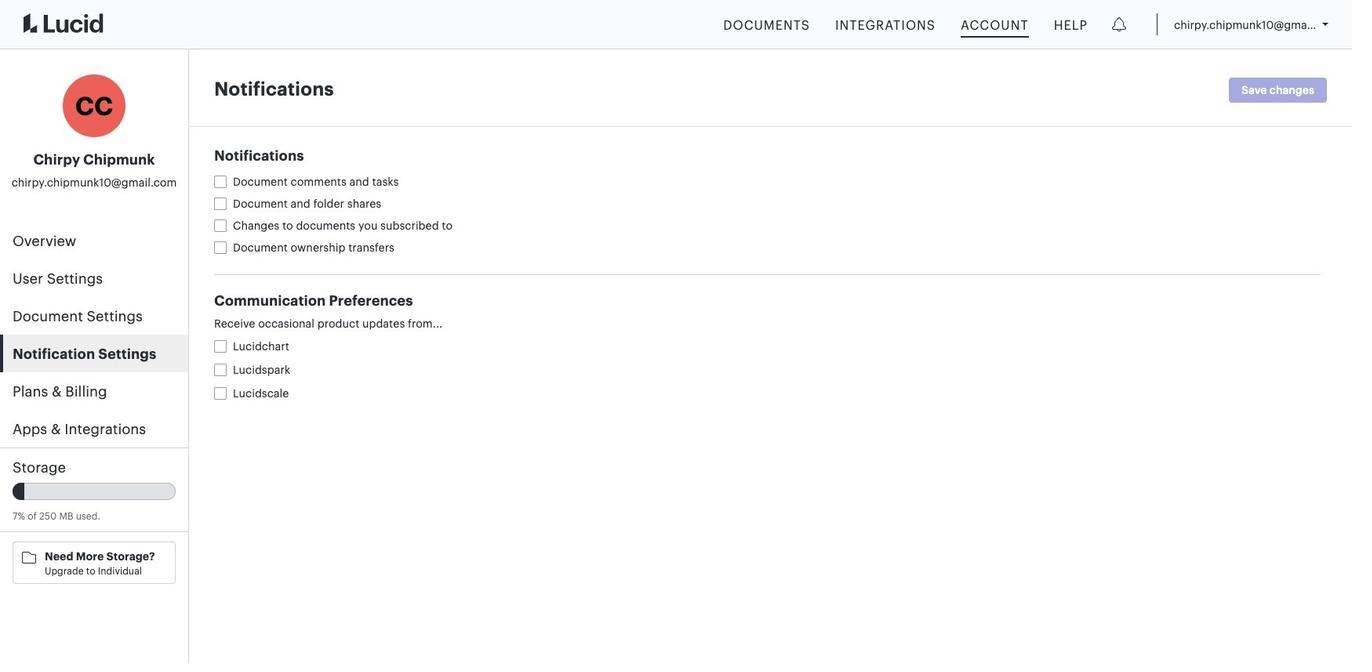Task type: locate. For each thing, give the bounding box(es) containing it.
tab list
[[0, 222, 188, 448]]

dialog
[[0, 0, 1353, 664]]

tab
[[0, 335, 188, 373]]



Task type: describe. For each thing, give the bounding box(es) containing it.
cookie consent banner dialog
[[0, 592, 1353, 664]]



Task type: vqa. For each thing, say whether or not it's contained in the screenshot.
Add to Slack image
no



